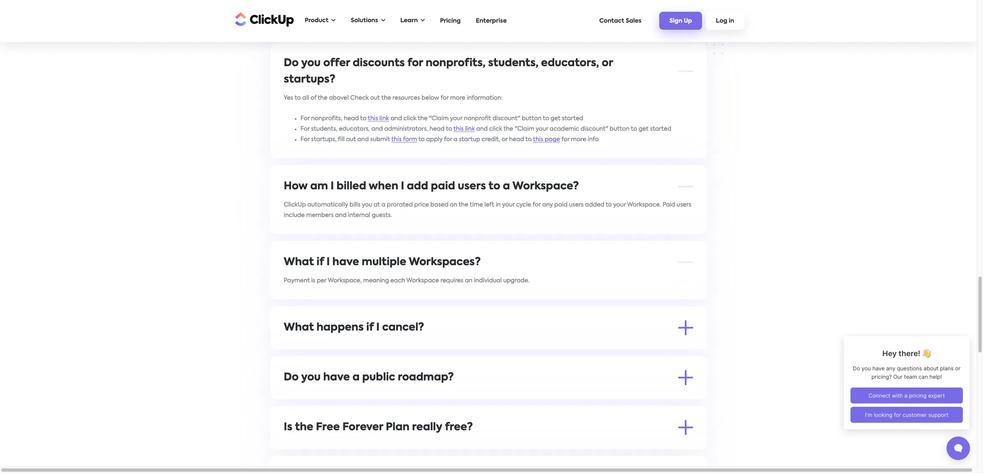 Task type: locate. For each thing, give the bounding box(es) containing it.
2 horizontal spatial more
[[572, 137, 587, 143]]

in right left
[[496, 202, 501, 208]]

academic
[[550, 126, 580, 132]]

for right the if
[[407, 3, 415, 9]]

do up startups?
[[284, 58, 299, 69]]

administrators,
[[385, 126, 428, 132]]

really
[[412, 423, 443, 433]]

1 horizontal spatial discount"
[[581, 126, 609, 132]]

what up payment
[[284, 258, 314, 268]]

0 horizontal spatial this link link
[[368, 116, 389, 122]]

1 horizontal spatial is
[[322, 443, 326, 449]]

1 horizontal spatial link
[[466, 126, 475, 132]]

what happens if i cancel?
[[284, 323, 425, 334]]

free up so
[[316, 423, 340, 433]]

paid down workspace?
[[555, 202, 568, 208]]

of right all
[[311, 95, 317, 101]]

0 vertical spatial discount"
[[493, 116, 521, 122]]

1 vertical spatial at
[[345, 344, 351, 349]]

for up resources
[[408, 58, 423, 69]]

1 horizontal spatial this link link
[[454, 126, 475, 132]]

is left per
[[312, 278, 316, 284]]

2 vertical spatial paid
[[405, 454, 419, 460]]

trial.
[[390, 443, 403, 449]]

than
[[370, 443, 384, 449]]

0 vertical spatial out
[[370, 95, 380, 101]]

what if i have multiple workspaces?
[[284, 258, 481, 268]]

we for we have a 100% satisfaction guarantee. if for any reason, you're not satisfied with your purchase, simply let us know within 30 days and we'll be happy to issue you a full refund.
[[284, 3, 293, 9]]

0 vertical spatial nonprofits,
[[426, 58, 486, 69]]

paid inside clickup automatically bills you at a prorated price based on the time left in your cycle for any paid users added to your workspace. paid users include members and internal guests.
[[555, 202, 568, 208]]

0 vertical spatial if
[[317, 258, 324, 268]]

0 horizontal spatial is
[[312, 278, 316, 284]]

compared
[[590, 443, 621, 449]]

100%
[[316, 3, 331, 9]]

0 vertical spatial forever
[[343, 423, 383, 433]]

1 horizontal spatial paid
[[431, 182, 456, 192]]

is the free forever plan really free?
[[284, 423, 473, 433]]

have up 'happy'
[[295, 3, 309, 9]]

0 horizontal spatial button
[[522, 116, 542, 122]]

link up startup
[[466, 126, 475, 132]]

of inside you're free to cancel at anytime! when you do, your current plan will last until the end of your billing cycle, unless you choose to downgrade immediately.
[[531, 344, 537, 349]]

is inside for sure! this is so much more than a trial. the free forever plan offers an unmatched level of functionality compared to other "freemium" apps. we do this by making money on our paid plans.
[[322, 443, 326, 449]]

internal
[[348, 213, 371, 218]]

check
[[351, 95, 369, 101]]

at inside clickup automatically bills you at a prorated price based on the time left in your cycle for any paid users added to your workspace. paid users include members and internal guests.
[[374, 202, 380, 208]]

on
[[450, 202, 458, 208], [386, 454, 393, 460]]

an right "requires"
[[465, 278, 473, 284]]

plan
[[457, 344, 470, 349]]

at for billed
[[374, 202, 380, 208]]

plan up trial.
[[386, 423, 410, 433]]

nonprofit
[[464, 116, 492, 122]]

2 vertical spatial of
[[545, 443, 550, 449]]

more
[[450, 95, 466, 101], [572, 137, 587, 143], [353, 443, 369, 449]]

of right 'end' on the bottom of page
[[531, 344, 537, 349]]

0 horizontal spatial on
[[386, 454, 393, 460]]

0 vertical spatial this link link
[[368, 116, 389, 122]]

2 horizontal spatial users
[[677, 202, 692, 208]]

1 horizontal spatial nonprofits,
[[426, 58, 486, 69]]

2 vertical spatial head
[[509, 137, 524, 143]]

1 horizontal spatial started
[[651, 126, 672, 132]]

you inside do you offer discounts for nonprofits, students, educators, or startups?
[[301, 58, 321, 69]]

users up time
[[458, 182, 486, 192]]

for for for sure! this is so much more than a trial. the free forever plan offers an unmatched level of functionality compared to other "freemium" apps. we do this by making money on our paid plans.
[[284, 443, 293, 449]]

0 horizontal spatial in
[[496, 202, 501, 208]]

workspaces?
[[409, 258, 481, 268]]

1 vertical spatial this link link
[[454, 126, 475, 132]]

reason,
[[429, 3, 450, 9]]

we left do
[[301, 454, 310, 460]]

any inside we have a 100% satisfaction guarantee. if for any reason, you're not satisfied with your purchase, simply let us know within 30 days and we'll be happy to issue you a full refund.
[[417, 3, 427, 9]]

left
[[485, 202, 495, 208]]

0 horizontal spatial "claim
[[429, 116, 449, 122]]

and up the submit on the top left
[[372, 126, 383, 132]]

apply
[[426, 137, 443, 143]]

offers
[[467, 443, 484, 449]]

0 horizontal spatial head
[[344, 116, 359, 122]]

1 vertical spatial students,
[[311, 126, 338, 132]]

this page link
[[533, 137, 560, 143]]

do inside do you offer discounts for nonprofits, students, educators, or startups?
[[284, 58, 299, 69]]

is
[[312, 278, 316, 284], [322, 443, 326, 449]]

users right the paid
[[677, 202, 692, 208]]

1 horizontal spatial on
[[450, 202, 458, 208]]

for right below
[[441, 95, 449, 101]]

at right cancel
[[345, 344, 351, 349]]

1 horizontal spatial if
[[367, 323, 374, 334]]

do
[[312, 454, 320, 460]]

happy
[[293, 13, 311, 19]]

do
[[284, 58, 299, 69], [284, 373, 299, 383]]

this up "for startups, fill out and submit this form to apply for a startup credit, or head to this page for more info"
[[454, 126, 464, 132]]

2 vertical spatial more
[[353, 443, 369, 449]]

0 vertical spatial in
[[729, 18, 735, 24]]

i right am
[[331, 182, 334, 192]]

0 horizontal spatial free
[[316, 423, 340, 433]]

of right level
[[545, 443, 550, 449]]

1 do from the top
[[284, 58, 299, 69]]

1 horizontal spatial any
[[543, 202, 553, 208]]

in right "log"
[[729, 18, 735, 24]]

prorated
[[387, 202, 413, 208]]

with
[[508, 3, 520, 9]]

individual
[[474, 278, 502, 284]]

and left we'll
[[662, 3, 673, 9]]

our
[[395, 454, 404, 460]]

a left full
[[348, 13, 352, 19]]

if
[[317, 258, 324, 268], [367, 323, 374, 334]]

link up the submit on the top left
[[380, 116, 389, 122]]

cycle
[[517, 202, 532, 208]]

0 vertical spatial or
[[602, 58, 613, 69]]

1 horizontal spatial head
[[430, 126, 445, 132]]

nonprofits,
[[426, 58, 486, 69], [311, 116, 343, 122]]

an inside for sure! this is so much more than a trial. the free forever plan offers an unmatched level of functionality compared to other "freemium" apps. we do this by making money on our paid plans.
[[486, 443, 493, 449]]

immediately.
[[284, 354, 321, 360]]

0 horizontal spatial nonprofits,
[[311, 116, 343, 122]]

0 vertical spatial have
[[295, 3, 309, 9]]

this left by
[[321, 454, 331, 460]]

and
[[662, 3, 673, 9], [391, 116, 402, 122], [372, 126, 383, 132], [477, 126, 488, 132], [358, 137, 369, 143], [335, 213, 347, 218]]

1 vertical spatial we
[[284, 394, 293, 399]]

0 horizontal spatial any
[[417, 3, 427, 9]]

0 horizontal spatial more
[[353, 443, 369, 449]]

plan left offers
[[453, 443, 466, 449]]

get
[[551, 116, 561, 122], [639, 126, 649, 132]]

have up workspace,
[[333, 258, 359, 268]]

head down check
[[344, 116, 359, 122]]

out right fill
[[346, 137, 356, 143]]

sign
[[670, 18, 683, 24]]

is left so
[[322, 443, 326, 449]]

1 horizontal spatial of
[[531, 344, 537, 349]]

"claim up apply at the top left
[[429, 116, 449, 122]]

0 vertical spatial any
[[417, 3, 427, 9]]

any left reason,
[[417, 3, 427, 9]]

1 horizontal spatial plan
[[453, 443, 466, 449]]

satisfaction
[[333, 3, 367, 9]]

if up anytime! at the bottom left of the page
[[367, 323, 374, 334]]

and down automatically
[[335, 213, 347, 218]]

what up you're
[[284, 323, 314, 334]]

1 vertical spatial what
[[284, 323, 314, 334]]

on right based
[[450, 202, 458, 208]]

any down workspace?
[[543, 202, 553, 208]]

to inside clickup automatically bills you at a prorated price based on the time left in your cycle for any paid users added to your workspace. paid users include members and internal guests.
[[606, 202, 612, 208]]

free?
[[445, 423, 473, 433]]

paid down the
[[405, 454, 419, 460]]

1 horizontal spatial in
[[729, 18, 735, 24]]

2 vertical spatial have
[[324, 373, 350, 383]]

you up startups?
[[301, 58, 321, 69]]

0 vertical spatial of
[[311, 95, 317, 101]]

1 vertical spatial an
[[486, 443, 493, 449]]

have
[[295, 3, 309, 9], [333, 258, 359, 268], [324, 373, 350, 383]]

0 horizontal spatial of
[[311, 95, 317, 101]]

we left certainly
[[284, 394, 293, 399]]

discount" up for students, educators, and administrators, head to this link and click the "claim your academic discount" button to get started at the top
[[493, 116, 521, 122]]

the inside clickup automatically bills you at a prorated price based on the time left in your cycle for any paid users added to your workspace. paid users include members and internal guests.
[[459, 202, 469, 208]]

0 vertical spatial get
[[551, 116, 561, 122]]

of
[[311, 95, 317, 101], [531, 344, 537, 349], [545, 443, 550, 449]]

1 horizontal spatial free
[[416, 443, 429, 449]]

at up guests.
[[374, 202, 380, 208]]

for inside we have a 100% satisfaction guarantee. if for any reason, you're not satisfied with your purchase, simply let us know within 30 days and we'll be happy to issue you a full refund.
[[407, 3, 415, 9]]

click up credit,
[[490, 126, 503, 132]]

i left add
[[401, 182, 405, 192]]

to
[[313, 13, 319, 19], [295, 95, 301, 101], [360, 116, 367, 122], [543, 116, 550, 122], [446, 126, 453, 132], [631, 126, 638, 132], [419, 137, 425, 143], [526, 137, 532, 143], [489, 182, 501, 192], [606, 202, 612, 208], [316, 344, 322, 349], [642, 344, 649, 349], [622, 443, 628, 449]]

.
[[388, 394, 390, 399]]

have up we certainly do! you can find it here . at the bottom
[[324, 373, 350, 383]]

0 vertical spatial "claim
[[429, 116, 449, 122]]

0 horizontal spatial forever
[[343, 423, 383, 433]]

2 horizontal spatial of
[[545, 443, 550, 449]]

an right offers
[[486, 443, 493, 449]]

free up the plans.
[[416, 443, 429, 449]]

0 vertical spatial educators,
[[542, 58, 600, 69]]

1 horizontal spatial "claim
[[515, 126, 535, 132]]

do for do you offer discounts for nonprofits, students, educators, or startups?
[[284, 58, 299, 69]]

1 vertical spatial do
[[284, 373, 299, 383]]

more left info on the right top of the page
[[572, 137, 587, 143]]

at inside you're free to cancel at anytime! when you do, your current plan will last until the end of your billing cycle, unless you choose to downgrade immediately.
[[345, 344, 351, 349]]

for sure! this is so much more than a trial. the free forever plan offers an unmatched level of functionality compared to other "freemium" apps. we do this by making money on our paid plans.
[[284, 443, 680, 460]]

an
[[465, 278, 473, 284], [486, 443, 493, 449]]

form
[[403, 137, 417, 143]]

"claim up the this page link
[[515, 126, 535, 132]]

at
[[374, 202, 380, 208], [345, 344, 351, 349]]

the
[[404, 443, 415, 449]]

more inside for sure! this is so much more than a trial. the free forever plan offers an unmatched level of functionality compared to other "freemium" apps. we do this by making money on our paid plans.
[[353, 443, 369, 449]]

for for for nonprofits, head to this link and click the "claim your nonprofit discount" button to get started
[[301, 116, 310, 122]]

1 vertical spatial free
[[416, 443, 429, 449]]

2 vertical spatial we
[[301, 454, 310, 460]]

started
[[562, 116, 584, 122], [651, 126, 672, 132]]

this up the submit on the top left
[[368, 116, 378, 122]]

and inside clickup automatically bills you at a prorated price based on the time left in your cycle for any paid users added to your workspace. paid users include members and internal guests.
[[335, 213, 347, 218]]

0 horizontal spatial paid
[[405, 454, 419, 460]]

to inside we have a 100% satisfaction guarantee. if for any reason, you're not satisfied with your purchase, simply let us know within 30 days and we'll be happy to issue you a full refund.
[[313, 13, 319, 19]]

for right cycle
[[533, 202, 541, 208]]

users left added
[[569, 202, 584, 208]]

0 vertical spatial started
[[562, 116, 584, 122]]

plan inside for sure! this is so much more than a trial. the free forever plan offers an unmatched level of functionality compared to other "freemium" apps. we do this by making money on our paid plans.
[[453, 443, 466, 449]]

page
[[545, 137, 560, 143]]

head up apply at the top left
[[430, 126, 445, 132]]

forever up than on the left bottom of page
[[343, 423, 383, 433]]

log in
[[717, 18, 735, 24]]

you
[[336, 13, 346, 19], [301, 58, 321, 69], [362, 202, 373, 208], [398, 344, 408, 349], [608, 344, 619, 349], [301, 373, 321, 383]]

this link link up the submit on the top left
[[368, 116, 389, 122]]

discount" up info on the right top of the page
[[581, 126, 609, 132]]

1 horizontal spatial button
[[610, 126, 630, 132]]

0 vertical spatial paid
[[431, 182, 456, 192]]

full
[[353, 13, 362, 19]]

anytime!
[[353, 344, 378, 349]]

1 vertical spatial paid
[[555, 202, 568, 208]]

out
[[370, 95, 380, 101], [346, 137, 356, 143]]

1 horizontal spatial forever
[[430, 443, 452, 449]]

you
[[333, 394, 343, 399]]

a left trial.
[[385, 443, 389, 449]]

0 horizontal spatial an
[[465, 278, 473, 284]]

click up administrators,
[[404, 116, 417, 122]]

you're
[[451, 3, 469, 9]]

you right bills
[[362, 202, 373, 208]]

2 what from the top
[[284, 323, 314, 334]]

this link link up startup
[[454, 126, 475, 132]]

1 horizontal spatial click
[[490, 126, 503, 132]]

paid up based
[[431, 182, 456, 192]]

much
[[335, 443, 352, 449]]

2 do from the top
[[284, 373, 299, 383]]

end
[[519, 344, 530, 349]]

forever inside for sure! this is so much more than a trial. the free forever plan offers an unmatched level of functionality compared to other "freemium" apps. we do this by making money on our paid plans.
[[430, 443, 452, 449]]

if up per
[[317, 258, 324, 268]]

not
[[470, 3, 480, 9]]

educators, inside do you offer discounts for nonprofits, students, educators, or startups?
[[542, 58, 600, 69]]

0 vertical spatial more
[[450, 95, 466, 101]]

0 vertical spatial plan
[[386, 423, 410, 433]]

more up "making"
[[353, 443, 369, 449]]

forever up the plans.
[[430, 443, 452, 449]]

1 vertical spatial any
[[543, 202, 553, 208]]

1 vertical spatial link
[[466, 126, 475, 132]]

a up can
[[353, 373, 360, 383]]

do,
[[410, 344, 419, 349]]

nonprofits, inside do you offer discounts for nonprofits, students, educators, or startups?
[[426, 58, 486, 69]]

meaning
[[363, 278, 389, 284]]

and up administrators,
[[391, 116, 402, 122]]

you right issue at the left of page
[[336, 13, 346, 19]]

1 vertical spatial "claim
[[515, 126, 535, 132]]

for
[[301, 116, 310, 122], [301, 126, 310, 132], [301, 137, 310, 143], [284, 443, 293, 449]]

1 vertical spatial or
[[502, 137, 508, 143]]

"freemium"
[[647, 443, 680, 449]]

1 vertical spatial of
[[531, 344, 537, 349]]

we up "be" at left
[[284, 3, 293, 9]]

30
[[638, 3, 645, 9]]

paid inside for sure! this is so much more than a trial. the free forever plan offers an unmatched level of functionality compared to other "freemium" apps. we do this by making money on our paid plans.
[[405, 454, 419, 460]]

1 vertical spatial head
[[430, 126, 445, 132]]

1 horizontal spatial or
[[602, 58, 613, 69]]

yes to all of the above! check out the resources below for more information:
[[284, 95, 503, 101]]

this left form
[[392, 137, 402, 143]]

students, inside do you offer discounts for nonprofits, students, educators, or startups?
[[489, 58, 539, 69]]

paid
[[431, 182, 456, 192], [555, 202, 568, 208], [405, 454, 419, 460]]

on left our
[[386, 454, 393, 460]]

out right check
[[370, 95, 380, 101]]

0 vertical spatial an
[[465, 278, 473, 284]]

do down "immediately."
[[284, 373, 299, 383]]

the inside you're free to cancel at anytime! when you do, your current plan will last until the end of your billing cycle, unless you choose to downgrade immediately.
[[508, 344, 517, 349]]

a up guests.
[[382, 202, 386, 208]]

this link link
[[368, 116, 389, 122], [454, 126, 475, 132]]

1 vertical spatial if
[[367, 323, 374, 334]]

we inside we have a 100% satisfaction guarantee. if for any reason, you're not satisfied with your purchase, simply let us know within 30 days and we'll be happy to issue you a full refund.
[[284, 3, 293, 9]]

0 vertical spatial free
[[316, 423, 340, 433]]

and inside we have a 100% satisfaction guarantee. if for any reason, you're not satisfied with your purchase, simply let us know within 30 days and we'll be happy to issue you a full refund.
[[662, 3, 673, 9]]

your right with
[[522, 3, 534, 9]]

submit
[[371, 137, 390, 143]]

added
[[586, 202, 605, 208]]

free
[[316, 423, 340, 433], [416, 443, 429, 449]]

2 horizontal spatial head
[[509, 137, 524, 143]]

head right credit,
[[509, 137, 524, 143]]

a left startup
[[454, 137, 458, 143]]

0 horizontal spatial link
[[380, 116, 389, 122]]

1 horizontal spatial educators,
[[542, 58, 600, 69]]

for inside for sure! this is so much more than a trial. the free forever plan offers an unmatched level of functionality compared to other "freemium" apps. we do this by making money on our paid plans.
[[284, 443, 293, 449]]

discounts
[[353, 58, 405, 69]]

more up 'for nonprofits, head to this link and click the "claim your nonprofit discount" button to get started'
[[450, 95, 466, 101]]

head
[[344, 116, 359, 122], [430, 126, 445, 132], [509, 137, 524, 143]]

for inside do you offer discounts for nonprofits, students, educators, or startups?
[[408, 58, 423, 69]]

1 what from the top
[[284, 258, 314, 268]]



Task type: vqa. For each thing, say whether or not it's contained in the screenshot.
"Everything" associated with Everything View
no



Task type: describe. For each thing, give the bounding box(es) containing it.
purchase,
[[536, 3, 564, 9]]

how
[[284, 182, 308, 192]]

do for do you have a public roadmap?
[[284, 373, 299, 383]]

upgrade.
[[504, 278, 530, 284]]

you inside clickup automatically bills you at a prorated price based on the time left in your cycle for any paid users added to your workspace. paid users include members and internal guests.
[[362, 202, 373, 208]]

your left workspace.
[[614, 202, 626, 208]]

this form link
[[392, 137, 417, 143]]

below
[[422, 95, 439, 101]]

1 vertical spatial nonprofits,
[[311, 116, 343, 122]]

0 horizontal spatial plan
[[386, 423, 410, 433]]

am
[[311, 182, 328, 192]]

sign up button
[[660, 12, 703, 30]]

you inside we have a 100% satisfaction guarantee. if for any reason, you're not satisfied with your purchase, simply let us know within 30 days and we'll be happy to issue you a full refund.
[[336, 13, 346, 19]]

info
[[588, 137, 599, 143]]

when
[[369, 182, 399, 192]]

cycle,
[[571, 344, 588, 349]]

1 vertical spatial more
[[572, 137, 587, 143]]

1 vertical spatial get
[[639, 126, 649, 132]]

include
[[284, 213, 305, 218]]

and down nonprofit
[[477, 126, 488, 132]]

be
[[284, 13, 291, 19]]

last
[[482, 344, 492, 349]]

when
[[380, 344, 397, 349]]

this link link for for students, educators, and administrators, head to
[[454, 126, 475, 132]]

offer
[[324, 58, 350, 69]]

will
[[471, 344, 480, 349]]

contact sales button
[[596, 14, 646, 28]]

have inside we have a 100% satisfaction guarantee. if for any reason, you're not satisfied with your purchase, simply let us know within 30 days and we'll be happy to issue you a full refund.
[[295, 3, 309, 9]]

roadmap?
[[398, 373, 454, 383]]

this inside for sure! this is so much more than a trial. the free forever plan offers an unmatched level of functionality compared to other "freemium" apps. we do this by making money on our paid plans.
[[321, 454, 331, 460]]

members
[[306, 213, 334, 218]]

1 vertical spatial button
[[610, 126, 630, 132]]

free
[[303, 344, 315, 349]]

0 horizontal spatial users
[[458, 182, 486, 192]]

at for i
[[345, 344, 351, 349]]

how am i billed when i add paid users to a workspace?
[[284, 182, 579, 192]]

do you offer discounts for nonprofits, students, educators, or startups?
[[284, 58, 613, 85]]

workspace,
[[328, 278, 362, 284]]

0 horizontal spatial if
[[317, 258, 324, 268]]

payment is per workspace, meaning each workspace requires an individual upgrade.
[[284, 278, 530, 284]]

0 horizontal spatial students,
[[311, 126, 338, 132]]

0 vertical spatial link
[[380, 116, 389, 122]]

0 vertical spatial click
[[404, 116, 417, 122]]

credit,
[[482, 137, 501, 143]]

1 vertical spatial discount"
[[581, 126, 609, 132]]

0 horizontal spatial get
[[551, 116, 561, 122]]

free inside for sure! this is so much more than a trial. the free forever plan offers an unmatched level of functionality compared to other "freemium" apps. we do this by making money on our paid plans.
[[416, 443, 429, 449]]

if
[[402, 3, 406, 9]]

1 vertical spatial educators,
[[339, 126, 370, 132]]

this left page
[[533, 137, 544, 143]]

you up certainly
[[301, 373, 321, 383]]

in inside clickup automatically bills you at a prorated price based on the time left in your cycle for any paid users added to your workspace. paid users include members and internal guests.
[[496, 202, 501, 208]]

each
[[391, 278, 405, 284]]

billing
[[553, 344, 570, 349]]

simply
[[565, 3, 584, 9]]

a inside for sure! this is so much more than a trial. the free forever plan offers an unmatched level of functionality compared to other "freemium" apps. we do this by making money on our paid plans.
[[385, 443, 389, 449]]

apps.
[[284, 454, 300, 460]]

contact
[[600, 18, 625, 24]]

multiple
[[362, 258, 407, 268]]

downgrade
[[650, 344, 684, 349]]

we for we certainly do! you can find it here .
[[284, 394, 293, 399]]

is
[[284, 423, 293, 433]]

unmatched
[[495, 443, 529, 449]]

or inside do you offer discounts for nonprofits, students, educators, or startups?
[[602, 58, 613, 69]]

clickup automatically bills you at a prorated price based on the time left in your cycle for any paid users added to your workspace. paid users include members and internal guests.
[[284, 202, 692, 218]]

time
[[470, 202, 483, 208]]

do!
[[322, 394, 331, 399]]

all
[[303, 95, 309, 101]]

enterprise
[[476, 18, 507, 24]]

to inside for sure! this is so much more than a trial. the free forever plan offers an unmatched level of functionality compared to other "freemium" apps. we do this by making money on our paid plans.
[[622, 443, 628, 449]]

on inside for sure! this is so much more than a trial. the free forever plan offers an unmatched level of functionality compared to other "freemium" apps. we do this by making money on our paid plans.
[[386, 454, 393, 460]]

your left cycle
[[503, 202, 515, 208]]

for inside clickup automatically bills you at a prorated price based on the time left in your cycle for any paid users added to your workspace. paid users include members and internal guests.
[[533, 202, 541, 208]]

for down academic
[[562, 137, 570, 143]]

do you have a public roadmap?
[[284, 373, 454, 383]]

guests.
[[372, 213, 392, 218]]

money
[[364, 454, 384, 460]]

0 vertical spatial is
[[312, 278, 316, 284]]

1 horizontal spatial more
[[450, 95, 466, 101]]

pricing
[[440, 18, 461, 24]]

startups,
[[311, 137, 337, 143]]

startup
[[459, 137, 481, 143]]

for for for students, educators, and administrators, head to this link and click the "claim your academic discount" button to get started
[[301, 126, 310, 132]]

paid
[[663, 202, 676, 208]]

plans.
[[420, 454, 437, 460]]

for for for startups, fill out and submit this form to apply for a startup credit, or head to this page for more info
[[301, 137, 310, 143]]

current
[[434, 344, 455, 349]]

product button
[[301, 12, 340, 29]]

learn
[[401, 18, 418, 24]]

billed
[[337, 182, 366, 192]]

happens
[[317, 323, 364, 334]]

startups?
[[284, 75, 336, 85]]

contact sales
[[600, 18, 642, 24]]

a inside clickup automatically bills you at a prorated price based on the time left in your cycle for any paid users added to your workspace. paid users include members and internal guests.
[[382, 202, 386, 208]]

up
[[684, 18, 693, 24]]

and left the submit on the top left
[[358, 137, 369, 143]]

for startups, fill out and submit this form to apply for a startup credit, or head to this page for more info
[[301, 137, 599, 143]]

let
[[585, 3, 593, 9]]

you right "unless"
[[608, 344, 619, 349]]

we inside for sure! this is so much more than a trial. the free forever plan offers an unmatched level of functionality compared to other "freemium" apps. we do this by making money on our paid plans.
[[301, 454, 310, 460]]

a up clickup automatically bills you at a prorated price based on the time left in your cycle for any paid users added to your workspace. paid users include members and internal guests.
[[503, 182, 510, 192]]

1 vertical spatial click
[[490, 126, 503, 132]]

0 horizontal spatial started
[[562, 116, 584, 122]]

satisfied
[[482, 3, 506, 9]]

1 vertical spatial have
[[333, 258, 359, 268]]

what for what if i have multiple workspaces?
[[284, 258, 314, 268]]

0 horizontal spatial discount"
[[493, 116, 521, 122]]

your left billing
[[539, 344, 551, 349]]

for nonprofits, head to this link and click the "claim your nonprofit discount" button to get started
[[301, 116, 584, 122]]

public
[[363, 373, 396, 383]]

above!
[[329, 95, 349, 101]]

i up when in the bottom of the page
[[376, 323, 380, 334]]

we'll
[[674, 3, 687, 9]]

you left do,
[[398, 344, 408, 349]]

we have a 100% satisfaction guarantee. if for any reason, you're not satisfied with your purchase, simply let us know within 30 days and we'll be happy to issue you a full refund.
[[284, 3, 687, 19]]

clickup image
[[233, 11, 294, 27]]

for right apply at the top left
[[444, 137, 453, 143]]

your right do,
[[420, 344, 433, 349]]

i up workspace,
[[327, 258, 330, 268]]

certainly
[[295, 394, 320, 399]]

your left nonprofit
[[450, 116, 463, 122]]

you're free to cancel at anytime! when you do, your current plan will last until the end of your billing cycle, unless you choose to downgrade immediately.
[[284, 344, 684, 360]]

refund.
[[363, 13, 384, 19]]

on inside clickup automatically bills you at a prorated price based on the time left in your cycle for any paid users added to your workspace. paid users include members and internal guests.
[[450, 202, 458, 208]]

of inside for sure! this is so much more than a trial. the free forever plan offers an unmatched level of functionality compared to other "freemium" apps. we do this by making money on our paid plans.
[[545, 443, 550, 449]]

0 horizontal spatial or
[[502, 137, 508, 143]]

any inside clickup automatically bills you at a prorated price based on the time left in your cycle for any paid users added to your workspace. paid users include members and internal guests.
[[543, 202, 553, 208]]

know
[[602, 3, 617, 9]]

workspace?
[[513, 182, 579, 192]]

your inside we have a 100% satisfaction guarantee. if for any reason, you're not satisfied with your purchase, simply let us know within 30 days and we'll be happy to issue you a full refund.
[[522, 3, 534, 9]]

requires
[[441, 278, 464, 284]]

product
[[305, 18, 329, 24]]

guarantee.
[[368, 3, 400, 9]]

we certainly do! you can find it here .
[[284, 394, 390, 399]]

1 horizontal spatial users
[[569, 202, 584, 208]]

it
[[370, 394, 374, 399]]

a left 100%
[[311, 3, 314, 9]]

here link
[[375, 394, 388, 399]]

you're
[[284, 344, 302, 349]]

what for what happens if i cancel?
[[284, 323, 314, 334]]

1 vertical spatial out
[[346, 137, 356, 143]]

log in link
[[706, 12, 745, 30]]

per
[[317, 278, 327, 284]]

functionality
[[552, 443, 589, 449]]

this link link for for nonprofits, head to
[[368, 116, 389, 122]]

yes
[[284, 95, 293, 101]]

your up the this page link
[[536, 126, 549, 132]]



